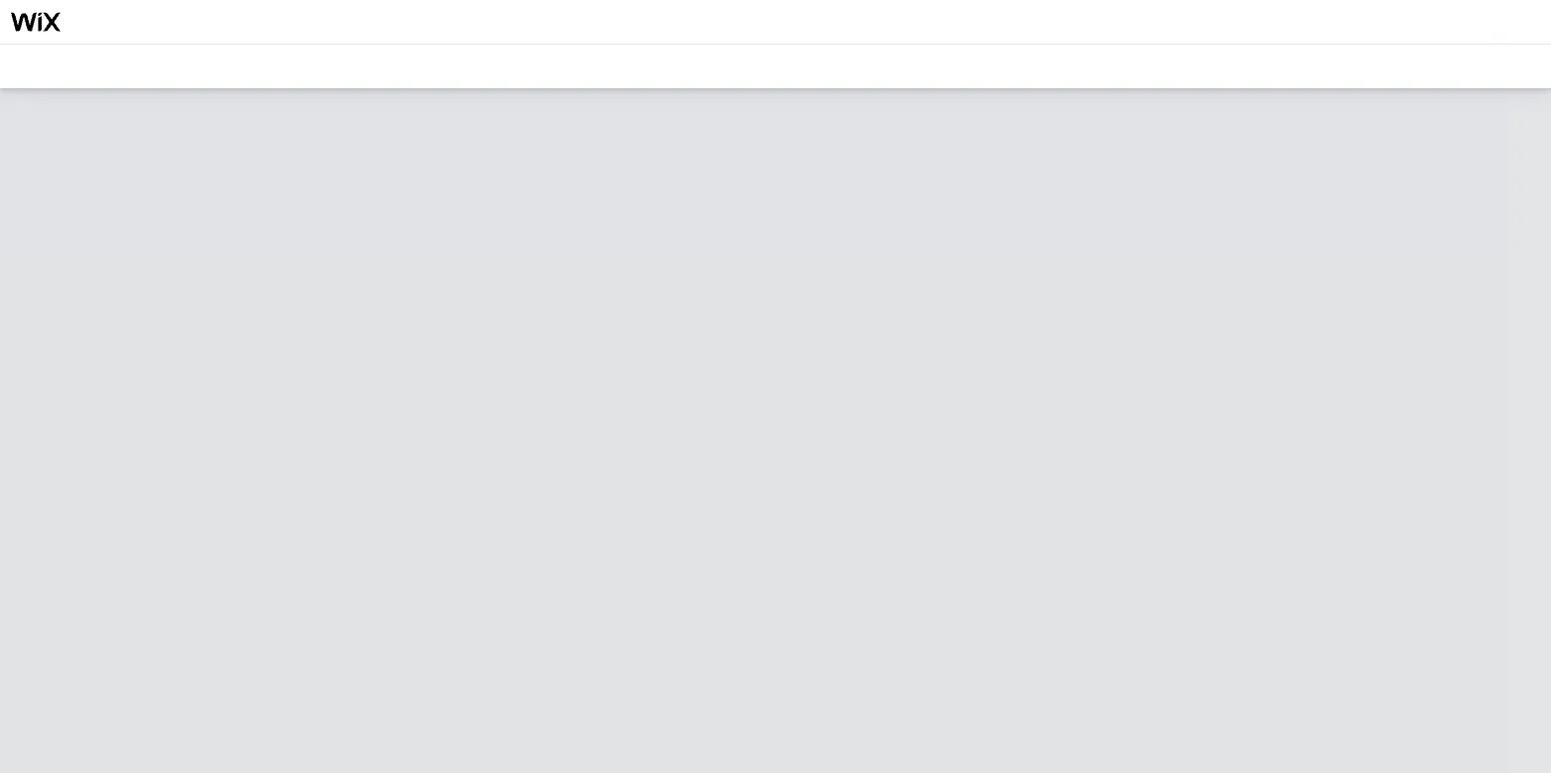 Task type: locate. For each thing, give the bounding box(es) containing it.
manage
[[83, 56, 151, 78]]

manage pages
[[83, 56, 206, 78]]



Task type: describe. For each thing, give the bounding box(es) containing it.
manage pages button
[[83, 50, 206, 84]]

pages
[[155, 56, 206, 78]]



Task type: vqa. For each thing, say whether or not it's contained in the screenshot.
AREA
no



